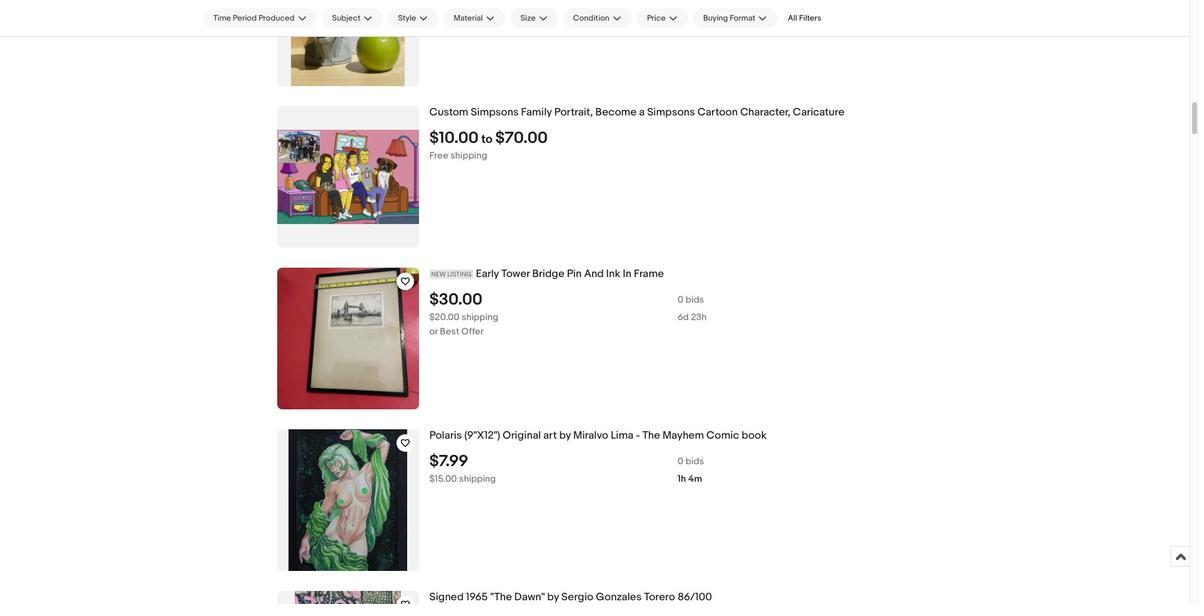 Task type: describe. For each thing, give the bounding box(es) containing it.
custom simpsons family portrait, become a simpsons cartoon character, caricature
[[430, 106, 845, 119]]

or
[[430, 326, 438, 338]]

time period produced button
[[203, 8, 317, 28]]

buying format button
[[694, 8, 778, 28]]

0 bids $20.00 shipping
[[430, 294, 705, 324]]

$10.00 to $70.00 free shipping
[[430, 129, 548, 162]]

condition
[[573, 13, 610, 23]]

become
[[596, 106, 637, 119]]

shipping for 0 bids $20.00 shipping
[[462, 312, 499, 324]]

early tower bridge pin and ink in frame image
[[277, 268, 419, 410]]

ink
[[607, 268, 621, 281]]

pin
[[567, 268, 582, 281]]

dawn"
[[515, 592, 545, 604]]

new
[[432, 271, 446, 279]]

listing
[[448, 271, 472, 279]]

all filters button
[[783, 8, 827, 28]]

buying format
[[704, 13, 756, 23]]

to
[[482, 132, 493, 147]]

character,
[[741, 106, 791, 119]]

produced
[[259, 13, 295, 23]]

1h
[[678, 474, 687, 485]]

style button
[[388, 8, 439, 28]]

subject button
[[322, 8, 383, 28]]

by for art
[[560, 430, 571, 442]]

sergio
[[562, 592, 594, 604]]

1 simpsons from the left
[[471, 106, 519, 119]]

a
[[639, 106, 645, 119]]

polaris (9"x12") original art by miralvo lima - the mayhem comic book
[[430, 430, 767, 442]]

bids for 0 bids $15.00 shipping
[[686, 456, 705, 468]]

all
[[788, 13, 798, 23]]

price button
[[637, 8, 689, 28]]

price
[[647, 13, 666, 23]]

best
[[440, 326, 460, 338]]

signed  1965  "the dawn" by sergio gonzales torero 86/100
[[430, 592, 713, 604]]

0 bids $15.00 shipping
[[430, 456, 705, 485]]

size
[[521, 13, 536, 23]]

style
[[398, 13, 416, 23]]

6d
[[678, 312, 689, 324]]

-
[[636, 430, 641, 442]]

period
[[233, 13, 257, 23]]

cartoon
[[698, 106, 738, 119]]

polaris (9"x12") original art by miralvo lima - the mayhem comic book image
[[289, 430, 407, 572]]

in
[[623, 268, 632, 281]]

all filters
[[788, 13, 822, 23]]

0 for 0 bids $15.00 shipping
[[678, 456, 684, 468]]

frame
[[634, 268, 664, 281]]

format
[[730, 13, 756, 23]]

$70.00
[[496, 129, 548, 148]]

86/100
[[678, 592, 713, 604]]

lima
[[611, 430, 634, 442]]

head structure v2.0, planar head, planar bust, head drawing, painting, planes of image
[[291, 0, 405, 86]]

"the
[[491, 592, 512, 604]]

filters
[[800, 13, 822, 23]]

family
[[521, 106, 552, 119]]



Task type: vqa. For each thing, say whether or not it's contained in the screenshot.
second 0 from the bottom
yes



Task type: locate. For each thing, give the bounding box(es) containing it.
by for dawn"
[[548, 592, 559, 604]]

1965
[[466, 592, 488, 604]]

signed  1965  "the dawn" by sergio gonzales torero 86/100 image
[[295, 592, 401, 605]]

miralvo
[[574, 430, 609, 442]]

$20.00
[[430, 312, 460, 324]]

shipping inside 0 bids $15.00 shipping
[[459, 474, 496, 485]]

free
[[430, 150, 449, 162]]

1h 4m
[[678, 474, 703, 485]]

simpsons right a
[[648, 106, 696, 119]]

0 inside 0 bids $20.00 shipping
[[678, 294, 684, 306]]

signed
[[430, 592, 464, 604]]

0 vertical spatial by
[[560, 430, 571, 442]]

1 horizontal spatial simpsons
[[648, 106, 696, 119]]

$30.00
[[430, 290, 483, 310]]

offer
[[462, 326, 484, 338]]

bids up 23h
[[686, 294, 705, 306]]

0 up 1h
[[678, 456, 684, 468]]

shipping up offer
[[462, 312, 499, 324]]

polaris (9"x12") original art by miralvo lima - the mayhem comic book link
[[430, 430, 1051, 443]]

1 vertical spatial bids
[[686, 456, 705, 468]]

0 vertical spatial 0
[[678, 294, 684, 306]]

shipping inside 0 bids $20.00 shipping
[[462, 312, 499, 324]]

material button
[[444, 8, 506, 28]]

2 bids from the top
[[686, 456, 705, 468]]

1 vertical spatial shipping
[[462, 312, 499, 324]]

new listing early tower bridge pin and ink in frame
[[432, 268, 664, 281]]

bids
[[686, 294, 705, 306], [686, 456, 705, 468]]

1 0 from the top
[[678, 294, 684, 306]]

and
[[584, 268, 604, 281]]

custom simpsons family portrait, become a simpsons cartoon character, caricature link
[[430, 106, 1051, 119]]

0 horizontal spatial simpsons
[[471, 106, 519, 119]]

23h
[[691, 312, 707, 324]]

simpsons up to
[[471, 106, 519, 119]]

signed  1965  "the dawn" by sergio gonzales torero 86/100 link
[[430, 592, 1051, 605]]

caricature
[[793, 106, 845, 119]]

2 vertical spatial shipping
[[459, 474, 496, 485]]

polaris
[[430, 430, 462, 442]]

6d 23h or best offer
[[430, 312, 707, 338]]

$10.00
[[430, 129, 479, 148]]

tower
[[502, 268, 530, 281]]

0 up 6d
[[678, 294, 684, 306]]

4m
[[689, 474, 703, 485]]

$7.99
[[430, 452, 469, 472]]

size button
[[511, 8, 558, 28]]

bids for 0 bids $20.00 shipping
[[686, 294, 705, 306]]

custom
[[430, 106, 469, 119]]

(9"x12")
[[465, 430, 501, 442]]

portrait,
[[555, 106, 593, 119]]

0 vertical spatial shipping
[[451, 150, 488, 162]]

material
[[454, 13, 483, 23]]

early
[[476, 268, 499, 281]]

subject
[[332, 13, 361, 23]]

gonzales
[[596, 592, 642, 604]]

comic
[[707, 430, 740, 442]]

shipping for 0 bids $15.00 shipping
[[459, 474, 496, 485]]

by right dawn"
[[548, 592, 559, 604]]

book
[[742, 430, 767, 442]]

condition button
[[563, 8, 632, 28]]

time
[[213, 13, 231, 23]]

bids inside 0 bids $20.00 shipping
[[686, 294, 705, 306]]

$15.00
[[430, 474, 457, 485]]

original
[[503, 430, 541, 442]]

0 for 0 bids $20.00 shipping
[[678, 294, 684, 306]]

bids up 4m
[[686, 456, 705, 468]]

bids inside 0 bids $15.00 shipping
[[686, 456, 705, 468]]

by
[[560, 430, 571, 442], [548, 592, 559, 604]]

2 0 from the top
[[678, 456, 684, 468]]

custom simpsons family portrait, become a simpsons cartoon character, caricature image
[[277, 130, 419, 224]]

shipping inside $10.00 to $70.00 free shipping
[[451, 150, 488, 162]]

buying
[[704, 13, 729, 23]]

simpsons
[[471, 106, 519, 119], [648, 106, 696, 119]]

shipping down '$7.99'
[[459, 474, 496, 485]]

bridge
[[533, 268, 565, 281]]

time period produced
[[213, 13, 295, 23]]

art
[[544, 430, 557, 442]]

the
[[643, 430, 661, 442]]

1 vertical spatial 0
[[678, 456, 684, 468]]

1 bids from the top
[[686, 294, 705, 306]]

0
[[678, 294, 684, 306], [678, 456, 684, 468]]

shipping down $10.00
[[451, 150, 488, 162]]

0 vertical spatial bids
[[686, 294, 705, 306]]

by right art
[[560, 430, 571, 442]]

0 inside 0 bids $15.00 shipping
[[678, 456, 684, 468]]

2 simpsons from the left
[[648, 106, 696, 119]]

1 vertical spatial by
[[548, 592, 559, 604]]

mayhem
[[663, 430, 705, 442]]

shipping
[[451, 150, 488, 162], [462, 312, 499, 324], [459, 474, 496, 485]]

torero
[[645, 592, 676, 604]]



